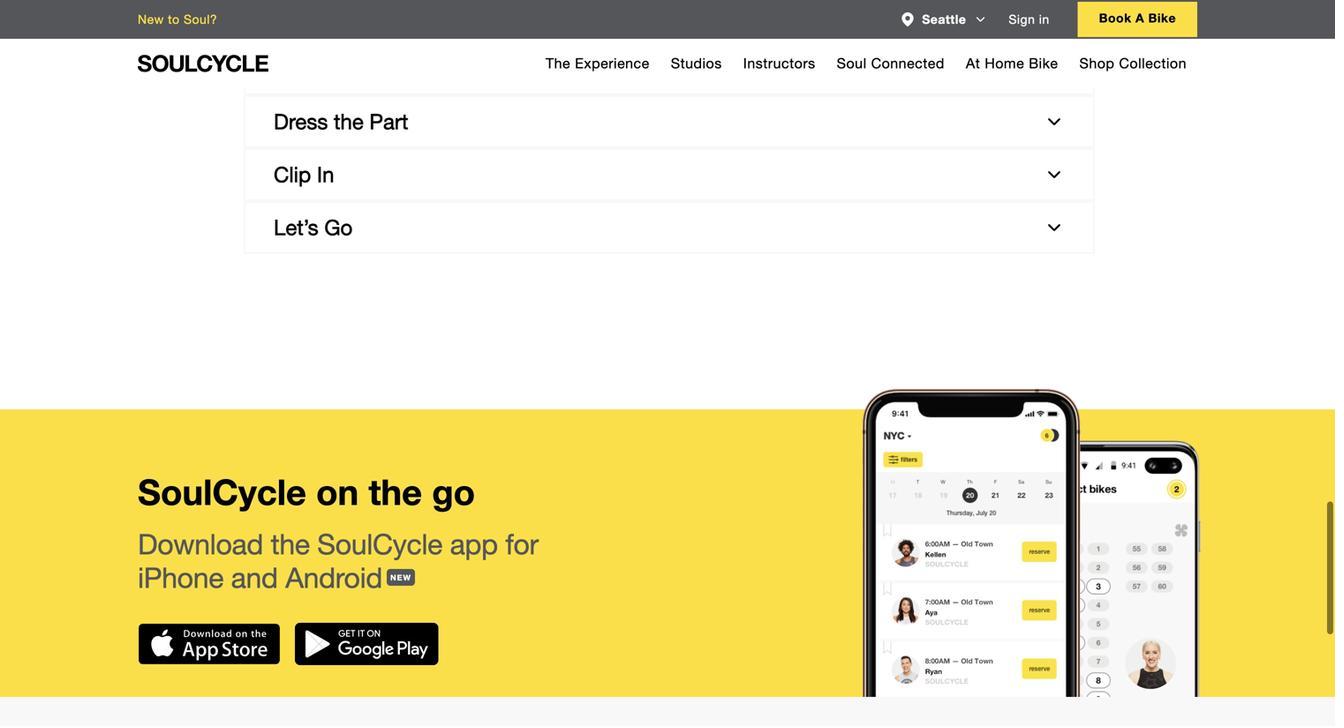 Task type: describe. For each thing, give the bounding box(es) containing it.
soul connected link
[[837, 39, 945, 88]]

experience
[[575, 55, 650, 72]]

part
[[370, 109, 408, 134]]

dress the part
[[274, 109, 408, 134]]

the experience link
[[546, 39, 650, 88]]

iphone
[[138, 562, 224, 595]]

bike
[[1029, 55, 1059, 72]]

in
[[317, 162, 334, 187]]

let's
[[274, 215, 319, 240]]

soulcycle google play store image
[[295, 624, 439, 666]]

new
[[390, 573, 412, 583]]

connected
[[871, 55, 945, 72]]

soulcycle on the go
[[138, 471, 475, 514]]

the for part
[[334, 109, 364, 134]]

in
[[1039, 12, 1050, 27]]

0 vertical spatial soulcycle
[[138, 471, 306, 514]]

android
[[285, 562, 382, 595]]

app
[[450, 528, 498, 562]]

soulcycle iphone and android apps image
[[848, 385, 1201, 698]]

sign in
[[1009, 12, 1050, 27]]

the experience
[[546, 55, 650, 72]]

clip in button
[[246, 150, 1093, 200]]

on
[[316, 471, 359, 514]]

new
[[138, 12, 164, 27]]

the
[[546, 55, 571, 72]]

instructors link
[[743, 39, 816, 88]]

Seattle field
[[894, 5, 995, 34]]

book
[[1099, 11, 1132, 26]]

new to soul? link
[[138, 12, 217, 27]]

soulcycle iphone app store image
[[138, 624, 281, 666]]



Task type: vqa. For each thing, say whether or not it's contained in the screenshot.
Purchase History Link
no



Task type: locate. For each thing, give the bounding box(es) containing it.
the
[[334, 109, 364, 134], [369, 471, 422, 514], [271, 528, 310, 562]]

shop collection
[[1080, 55, 1187, 72]]

1 horizontal spatial the
[[334, 109, 364, 134]]

at home bike link
[[966, 39, 1059, 88]]

a
[[1136, 11, 1145, 26]]

clip
[[274, 162, 311, 187]]

and
[[231, 562, 278, 595]]

1 vertical spatial the
[[369, 471, 422, 514]]

soulcycle up download
[[138, 471, 306, 514]]

the inside button
[[334, 109, 364, 134]]

2 horizontal spatial the
[[369, 471, 422, 514]]

download
[[138, 528, 263, 562]]

sign
[[1009, 12, 1035, 27]]

at home bike
[[966, 55, 1059, 72]]

shop
[[1080, 55, 1115, 72]]

soul connected
[[837, 55, 945, 72]]

bike
[[1149, 11, 1176, 26]]

book a bike
[[1099, 11, 1176, 26]]

instructors
[[743, 55, 816, 72]]

the down 'soulcycle on the go'
[[271, 528, 310, 562]]

go
[[324, 215, 353, 240]]

soulcycle
[[138, 471, 306, 514], [317, 528, 442, 562]]

clip in
[[274, 162, 334, 187]]

the right on
[[369, 471, 422, 514]]

seattle button
[[894, 5, 995, 34]]

studios link
[[671, 39, 722, 88]]

soulcycle home page image
[[138, 55, 268, 72]]

the inside download the soulcycle app for iphone and android
[[271, 528, 310, 562]]

2 vertical spatial the
[[271, 528, 310, 562]]

shop collection link
[[1080, 39, 1187, 88]]

go
[[432, 471, 475, 514]]

for
[[505, 528, 539, 562]]

1 horizontal spatial soulcycle
[[317, 528, 442, 562]]

collection
[[1119, 55, 1187, 72]]

book a bike button
[[1078, 2, 1198, 37]]

soulcycle inside download the soulcycle app for iphone and android
[[317, 528, 442, 562]]

let's go button
[[246, 203, 1093, 253]]

sign in link
[[1009, 12, 1050, 27]]

Book a bike field
[[1078, 2, 1198, 37]]

the left part
[[334, 109, 364, 134]]

studios
[[671, 55, 722, 72]]

seattle
[[922, 12, 967, 27]]

primary navigation element
[[535, 39, 1198, 88]]

1 vertical spatial soulcycle
[[317, 528, 442, 562]]

dress the part button
[[246, 97, 1093, 147]]

0 horizontal spatial the
[[271, 528, 310, 562]]

soul
[[837, 55, 867, 72]]

let's go
[[274, 215, 353, 240]]

dress
[[274, 109, 328, 134]]

0 horizontal spatial soulcycle
[[138, 471, 306, 514]]

soul?
[[184, 12, 217, 27]]

at
[[966, 55, 981, 72]]

download the soulcycle app for iphone and android
[[138, 528, 539, 595]]

0 vertical spatial the
[[334, 109, 364, 134]]

soulcycle up the new
[[317, 528, 442, 562]]

home
[[985, 55, 1025, 72]]

the for soulcycle
[[271, 528, 310, 562]]

new to soul?
[[138, 12, 217, 27]]

to
[[168, 12, 180, 27]]

seattle region element
[[922, 12, 967, 27]]



